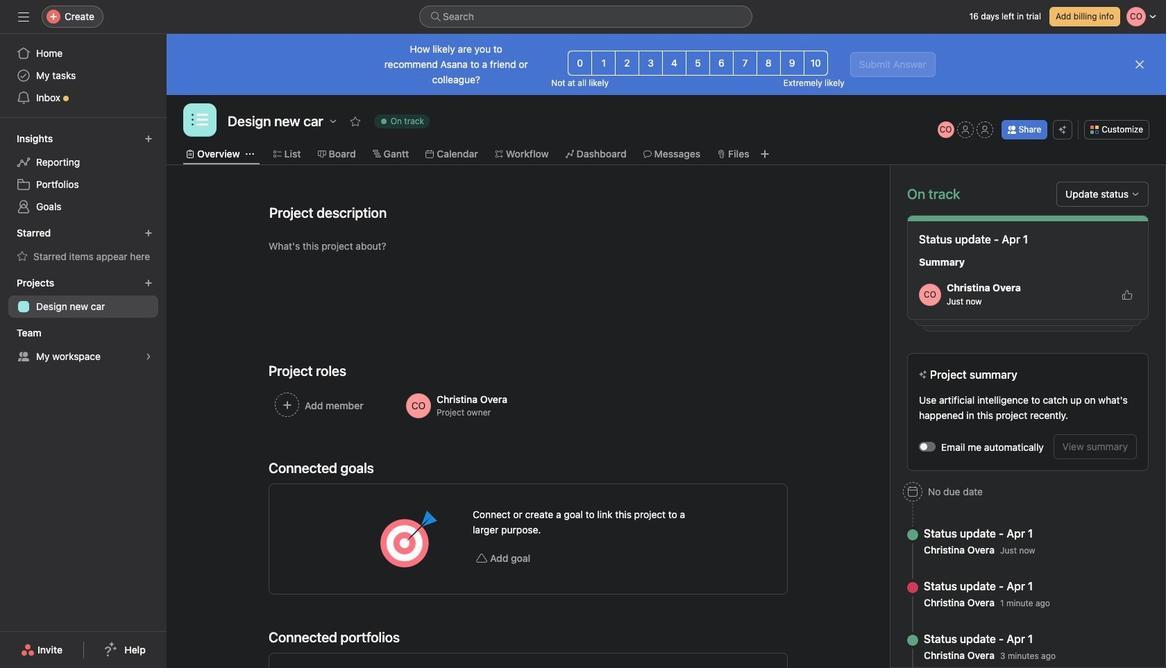 Task type: locate. For each thing, give the bounding box(es) containing it.
switch
[[919, 442, 936, 452]]

starred element
[[0, 221, 167, 271]]

teams element
[[0, 321, 167, 371]]

list image
[[192, 112, 208, 128]]

projects element
[[0, 271, 167, 321]]

option group
[[568, 51, 828, 76]]

0 likes. click to like this task image
[[1122, 289, 1133, 300]]

Project description title text field
[[260, 199, 390, 228]]

None radio
[[568, 51, 592, 76], [663, 51, 687, 76], [568, 51, 592, 76], [663, 51, 687, 76]]

new insights image
[[144, 135, 153, 143]]

add to starred image
[[350, 116, 361, 127]]

ask ai image
[[1059, 126, 1068, 134]]

None radio
[[592, 51, 616, 76], [615, 51, 640, 76], [639, 51, 663, 76], [686, 51, 710, 76], [710, 51, 734, 76], [733, 51, 758, 76], [757, 51, 781, 76], [780, 51, 805, 76], [804, 51, 828, 76], [592, 51, 616, 76], [615, 51, 640, 76], [639, 51, 663, 76], [686, 51, 710, 76], [710, 51, 734, 76], [733, 51, 758, 76], [757, 51, 781, 76], [780, 51, 805, 76], [804, 51, 828, 76]]

manage project members image
[[938, 122, 955, 138]]

add items to starred image
[[144, 229, 153, 238]]

list box
[[419, 6, 753, 28]]



Task type: vqa. For each thing, say whether or not it's contained in the screenshot.
Mark complete icon at the bottom of page
no



Task type: describe. For each thing, give the bounding box(es) containing it.
global element
[[0, 34, 167, 117]]

insights element
[[0, 126, 167, 221]]

dismiss image
[[1135, 59, 1146, 70]]

hide sidebar image
[[18, 11, 29, 22]]

new project or portfolio image
[[144, 279, 153, 288]]

latest status update element
[[908, 215, 1149, 320]]

update status image
[[1132, 190, 1140, 199]]

see details, my workspace image
[[144, 353, 153, 361]]

tab actions image
[[246, 150, 254, 158]]



